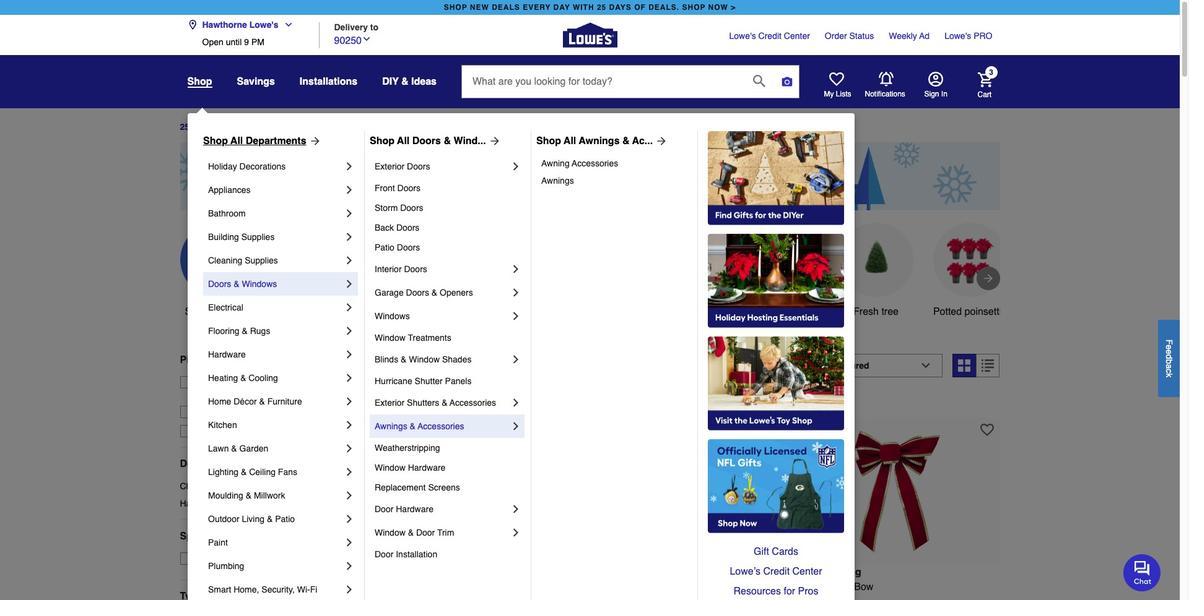 Task type: vqa. For each thing, say whether or not it's contained in the screenshot.
$45
no



Task type: locate. For each thing, give the bounding box(es) containing it.
deals.
[[649, 3, 680, 12]]

0 horizontal spatial in
[[454, 360, 465, 378]]

e up d
[[1164, 345, 1174, 350]]

1 horizontal spatial windows
[[375, 312, 410, 321]]

lowe's down "free store pickup today at:"
[[243, 390, 270, 400]]

credit for lowe's
[[763, 567, 790, 578]]

window hardware link
[[375, 458, 522, 478]]

patio doors link
[[375, 238, 522, 258]]

& right blinds
[[401, 355, 407, 365]]

1 vertical spatial 25
[[180, 122, 190, 132]]

deals up flooring & rugs
[[224, 306, 249, 318]]

1 vertical spatial supplies
[[245, 256, 278, 266]]

doors up the storm doors
[[397, 183, 421, 193]]

90250
[[334, 35, 362, 46]]

198 products in holiday decorations
[[364, 360, 613, 378]]

0 vertical spatial departments
[[246, 136, 306, 147]]

&
[[401, 76, 409, 87], [444, 136, 451, 147], [622, 136, 630, 147], [234, 279, 239, 289], [432, 288, 437, 298], [242, 326, 248, 336], [215, 355, 222, 366], [401, 355, 407, 365], [240, 373, 246, 383], [272, 390, 278, 400], [259, 397, 265, 407], [442, 398, 447, 408], [410, 422, 416, 432], [231, 444, 237, 454], [241, 468, 247, 478], [246, 491, 251, 501], [267, 515, 273, 525], [408, 528, 414, 538]]

door left "installation"
[[375, 550, 394, 560]]

0 horizontal spatial arrow right image
[[306, 135, 321, 147]]

front doors
[[375, 183, 421, 193]]

& left ceiling
[[241, 468, 247, 478]]

2 incandescent from the left
[[709, 582, 768, 593]]

0 vertical spatial arrow right image
[[306, 135, 321, 147]]

savings up window treatments link
[[482, 306, 517, 318]]

& inside doors & windows 'link'
[[234, 279, 239, 289]]

doors down front doors
[[400, 203, 423, 213]]

fast delivery
[[199, 427, 249, 437]]

0 vertical spatial shop
[[187, 76, 212, 87]]

& left rugs
[[242, 326, 248, 336]]

hawthorne for hawthorne lowe's & nearby stores
[[199, 390, 240, 400]]

0 vertical spatial hardware
[[208, 350, 246, 360]]

window up blinds
[[375, 333, 406, 343]]

holiday decorations
[[208, 162, 286, 172]]

grid view image
[[958, 360, 971, 372]]

shop all doors & wind...
[[370, 136, 486, 147]]

incandescent inside 100-count 20.62-ft multicolor incandescent plug-in christmas string lights
[[709, 582, 768, 593]]

lowe's
[[249, 20, 278, 30], [729, 31, 756, 41], [945, 31, 971, 41], [243, 390, 270, 400]]

1 arrow right image from the left
[[486, 135, 501, 147]]

exterior down hurricane
[[375, 398, 405, 408]]

arrow right image for shop all doors & wind...
[[486, 135, 501, 147]]

doors & windows link
[[208, 273, 343, 296]]

lights down door installation link
[[451, 597, 477, 601]]

& inside heating & cooling 'link'
[[240, 373, 246, 383]]

chevron right image for appliances
[[343, 184, 356, 196]]

20.62- down "installation"
[[413, 582, 441, 593]]

0 horizontal spatial in
[[364, 597, 372, 601]]

& up door installation
[[408, 528, 414, 538]]

poinsettia
[[965, 306, 1007, 318]]

all up flooring
[[210, 306, 221, 318]]

1 vertical spatial pickup
[[242, 378, 268, 388]]

awnings down "1001813120" element
[[375, 422, 407, 432]]

lowe's down >
[[729, 31, 756, 41]]

1 horizontal spatial departments
[[246, 136, 306, 147]]

center up 8.5- at the right bottom of the page
[[793, 567, 822, 578]]

1 horizontal spatial living
[[402, 567, 431, 578]]

f
[[1164, 340, 1174, 345]]

shop for shop all doors & wind...
[[370, 136, 395, 147]]

windows down garage
[[375, 312, 410, 321]]

1 count from the left
[[384, 582, 410, 593]]

special offers
[[180, 531, 247, 542]]

doors for storm
[[400, 203, 423, 213]]

doors for garage
[[406, 288, 429, 298]]

chevron right image for electrical
[[343, 302, 356, 314]]

departments up holiday decorations link
[[246, 136, 306, 147]]

2 horizontal spatial awnings
[[579, 136, 620, 147]]

1 horizontal spatial count
[[599, 582, 625, 593]]

flooring & rugs link
[[208, 320, 343, 343]]

christmas decorations
[[180, 482, 268, 492]]

exterior doors
[[375, 162, 430, 172]]

door left trim
[[416, 528, 435, 538]]

& left wind...
[[444, 136, 451, 147]]

window treatments
[[375, 333, 451, 343]]

shop left new
[[444, 3, 467, 12]]

hawthorne
[[202, 20, 247, 30], [199, 390, 240, 400]]

2 arrow right image from the left
[[653, 135, 668, 147]]

1 lights from the left
[[451, 597, 477, 601]]

0 horizontal spatial white
[[449, 582, 474, 593]]

cards
[[772, 547, 798, 558]]

credit up resources for pros link
[[763, 567, 790, 578]]

3 shop from the left
[[536, 136, 561, 147]]

2 horizontal spatial in
[[941, 90, 948, 98]]

doors down the storm doors
[[396, 223, 420, 233]]

2 horizontal spatial shop
[[536, 136, 561, 147]]

string
[[422, 597, 448, 601], [660, 597, 686, 601]]

arrow right image up holiday decorations link
[[306, 135, 321, 147]]

0 horizontal spatial 20.62-
[[413, 582, 441, 593]]

credit for lowe's
[[758, 31, 782, 41]]

string down door installation link
[[422, 597, 448, 601]]

to
[[370, 22, 378, 32]]

& down cleaning supplies
[[234, 279, 239, 289]]

1 vertical spatial accessories
[[450, 398, 496, 408]]

2 ft from the left
[[656, 582, 661, 593]]

all down 25 days of deals link
[[230, 136, 243, 147]]

0 vertical spatial exterior
[[375, 162, 405, 172]]

fresh tree button
[[839, 223, 913, 319]]

20.62- left multicolor
[[628, 582, 656, 593]]

0 vertical spatial patio
[[375, 243, 394, 253]]

1 vertical spatial savings
[[482, 306, 517, 318]]

lowe's home improvement account image
[[928, 72, 943, 87]]

& up weatherstripping
[[410, 422, 416, 432]]

all up exterior doors
[[397, 136, 410, 147]]

in inside 100-count 20.62-ft multicolor incandescent plug-in christmas string lights
[[602, 597, 610, 601]]

hawthorne for hawthorne lowe's
[[202, 20, 247, 30]]

1 horizontal spatial white
[[769, 306, 795, 318]]

doors for patio
[[397, 243, 420, 253]]

chevron right image for outdoor living & patio
[[343, 513, 356, 526]]

arrow right image
[[306, 135, 321, 147], [982, 272, 994, 285]]

chevron right image for home décor & furniture
[[343, 396, 356, 408]]

0 horizontal spatial string
[[422, 597, 448, 601]]

1 vertical spatial center
[[793, 567, 822, 578]]

1 horizontal spatial savings
[[482, 306, 517, 318]]

1 horizontal spatial string
[[660, 597, 686, 601]]

order status link
[[825, 30, 874, 42]]

order status
[[825, 31, 874, 41]]

chevron right image for paint
[[343, 537, 356, 549]]

2 count from the left
[[599, 582, 625, 593]]

1 vertical spatial departments
[[180, 459, 241, 470]]

supplies for cleaning supplies
[[245, 256, 278, 266]]

every
[[523, 3, 551, 12]]

delivery up 90250
[[334, 22, 368, 32]]

arrow right image up exterior doors link
[[486, 135, 501, 147]]

0 vertical spatial door
[[375, 505, 394, 515]]

awnings
[[579, 136, 620, 147], [541, 176, 574, 186], [375, 422, 407, 432]]

shop button
[[187, 76, 212, 88]]

fans
[[278, 468, 297, 478]]

2 e from the top
[[1164, 350, 1174, 355]]

products
[[393, 360, 450, 378]]

& inside awnings & accessories link
[[410, 422, 416, 432]]

compare inside "1001813120" element
[[386, 397, 422, 407]]

led
[[396, 306, 415, 318]]

incandescent inside the holiday living 100-count 20.62-ft white incandescent plug- in christmas string lights
[[477, 582, 536, 593]]

chevron right image for heating & cooling
[[343, 372, 356, 385]]

window up replacement
[[375, 463, 406, 473]]

chevron right image
[[510, 160, 522, 173], [343, 207, 356, 220], [343, 231, 356, 243], [343, 278, 356, 290], [343, 302, 356, 314], [343, 325, 356, 338], [343, 419, 356, 432], [343, 466, 356, 479], [343, 584, 356, 596]]

shop new deals every day with 25 days of deals. shop now > link
[[441, 0, 738, 15]]

replacement
[[375, 483, 426, 493]]

0 vertical spatial white
[[769, 306, 795, 318]]

windows
[[242, 279, 277, 289], [375, 312, 410, 321]]

& right shutters
[[442, 398, 447, 408]]

red
[[833, 582, 852, 593]]

doors up the led
[[406, 288, 429, 298]]

arrow right image inside shop all awnings & ac... link
[[653, 135, 668, 147]]

camera image
[[781, 76, 793, 88]]

count inside the holiday living 100-count 20.62-ft white incandescent plug- in christmas string lights
[[384, 582, 410, 593]]

compare for 5013254527 element
[[816, 397, 852, 407]]

fresh tree
[[854, 306, 899, 318]]

hawthorne lowe's & nearby stores button
[[199, 389, 333, 401]]

chevron right image for cleaning supplies
[[343, 255, 356, 267]]

shop for shop all departments
[[203, 136, 228, 147]]

moulding
[[208, 491, 243, 501]]

& right décor at the left bottom of page
[[259, 397, 265, 407]]

free
[[199, 378, 216, 388]]

credit
[[758, 31, 782, 41], [763, 567, 790, 578]]

accessories down shop all awnings & ac...
[[572, 159, 618, 168]]

1 shop from the left
[[203, 136, 228, 147]]

1 vertical spatial savings button
[[462, 223, 537, 319]]

lights inside 100-count 20.62-ft multicolor incandescent plug-in christmas string lights
[[689, 597, 715, 601]]

ft inside the holiday living 100-count 20.62-ft white incandescent plug- in christmas string lights
[[441, 582, 446, 593]]

pickup up free
[[180, 355, 212, 366]]

0 vertical spatial hawthorne
[[202, 20, 247, 30]]

shop left electrical
[[185, 306, 208, 318]]

0 horizontal spatial awnings
[[375, 422, 407, 432]]

doors for front
[[397, 183, 421, 193]]

exterior shutters & accessories link
[[375, 391, 510, 415]]

string inside 100-count 20.62-ft multicolor incandescent plug-in christmas string lights
[[660, 597, 686, 601]]

0 vertical spatial credit
[[758, 31, 782, 41]]

doors up exterior doors link
[[412, 136, 441, 147]]

accessories up weatherstripping link
[[418, 422, 464, 432]]

all
[[230, 136, 243, 147], [397, 136, 410, 147], [564, 136, 576, 147], [210, 306, 221, 318]]

chevron right image for plumbing
[[343, 561, 356, 573]]

sign in button
[[924, 72, 948, 99]]

2 compare from the left
[[816, 397, 852, 407]]

1 horizontal spatial christmas
[[375, 597, 419, 601]]

1 vertical spatial in
[[811, 582, 818, 593]]

& inside exterior shutters & accessories "link"
[[442, 398, 447, 408]]

2 string from the left
[[660, 597, 686, 601]]

e up "b"
[[1164, 350, 1174, 355]]

& inside garage doors & openers link
[[432, 288, 437, 298]]

1 horizontal spatial 20.62-
[[628, 582, 656, 593]]

living inside the holiday living 100-count 20.62-ft white incandescent plug- in christmas string lights
[[402, 567, 431, 578]]

& left openers
[[432, 288, 437, 298]]

& inside shop all doors & wind... link
[[444, 136, 451, 147]]

lowe's home improvement cart image
[[978, 72, 993, 87]]

window for &
[[375, 528, 406, 538]]

savings inside the savings button
[[482, 306, 517, 318]]

window up door installation
[[375, 528, 406, 538]]

awnings up the awning accessories link
[[579, 136, 620, 147]]

list view image
[[982, 360, 994, 372]]

exterior up front
[[375, 162, 405, 172]]

in
[[941, 90, 948, 98], [364, 597, 372, 601], [602, 597, 610, 601]]

credit up search image
[[758, 31, 782, 41]]

& right 'store'
[[240, 373, 246, 383]]

living for count
[[402, 567, 431, 578]]

1 horizontal spatial arrow right image
[[653, 135, 668, 147]]

officially licensed n f l gifts. shop now. image
[[708, 440, 844, 534]]

pickup up "hawthorne lowe's & nearby stores"
[[242, 378, 268, 388]]

hawthorne inside "button"
[[202, 20, 247, 30]]

living inside outdoor living & patio "link"
[[242, 515, 265, 525]]

& inside hawthorne lowe's & nearby stores button
[[272, 390, 278, 400]]

1 horizontal spatial plug-
[[579, 597, 602, 601]]

doors down shop all doors & wind...
[[407, 162, 430, 172]]

building
[[208, 232, 239, 242]]

hardware down flooring
[[208, 350, 246, 360]]

supplies inside cleaning supplies link
[[245, 256, 278, 266]]

lights down multicolor
[[689, 597, 715, 601]]

0 horizontal spatial shop
[[203, 136, 228, 147]]

awnings for awnings & accessories
[[375, 422, 407, 432]]

0 horizontal spatial ft
[[441, 582, 446, 593]]

hardware for door hardware
[[396, 505, 434, 515]]

supplies inside building supplies link
[[241, 232, 275, 242]]

chevron right image for awnings & accessories
[[510, 421, 522, 433]]

deals right the of
[[226, 122, 249, 132]]

visit the lowe's toy shop. image
[[708, 337, 844, 431]]

0 vertical spatial pickup
[[180, 355, 212, 366]]

2 vertical spatial door
[[375, 550, 394, 560]]

diy & ideas
[[382, 76, 437, 87]]

0 vertical spatial in
[[454, 360, 465, 378]]

shop all departments
[[203, 136, 306, 147]]

1 horizontal spatial 25
[[597, 3, 607, 12]]

savings down pm
[[237, 76, 275, 87]]

1 vertical spatial white
[[449, 582, 474, 593]]

hardware up replacement screens
[[408, 463, 446, 473]]

doors up garage doors & openers
[[404, 264, 427, 274]]

chevron right image for flooring & rugs
[[343, 325, 356, 338]]

0 horizontal spatial compare
[[386, 397, 422, 407]]

weatherstripping
[[375, 443, 440, 453]]

string down multicolor
[[660, 597, 686, 601]]

5013254527 element
[[794, 396, 852, 408]]

decorations for hanukkah decorations
[[221, 499, 268, 509]]

interior doors
[[375, 264, 427, 274]]

living down hanukkah decorations link
[[242, 515, 265, 525]]

living up red
[[832, 567, 861, 578]]

electrical
[[208, 303, 243, 313]]

0 horizontal spatial lights
[[451, 597, 477, 601]]

all up awning accessories
[[564, 136, 576, 147]]

shop left now
[[682, 3, 706, 12]]

1 vertical spatial shop
[[185, 306, 208, 318]]

replacement screens link
[[375, 478, 522, 498]]

& inside window & door trim link
[[408, 528, 414, 538]]

1 incandescent from the left
[[477, 582, 536, 593]]

holiday inside the holiday living 8.5-in w red bow
[[794, 567, 829, 578]]

1 horizontal spatial shop
[[370, 136, 395, 147]]

1 100- from the left
[[364, 582, 384, 593]]

departments down lawn on the bottom left of the page
[[180, 459, 241, 470]]

0 horizontal spatial patio
[[275, 515, 295, 525]]

0 horizontal spatial savings
[[237, 76, 275, 87]]

& right diy
[[401, 76, 409, 87]]

1 vertical spatial windows
[[375, 312, 410, 321]]

0 horizontal spatial plug-
[[539, 582, 562, 593]]

1 horizontal spatial shop
[[682, 3, 706, 12]]

25 left days
[[180, 122, 190, 132]]

windows down cleaning supplies link
[[242, 279, 277, 289]]

kitchen link
[[208, 414, 343, 437]]

0 vertical spatial supplies
[[241, 232, 275, 242]]

1 vertical spatial hawthorne
[[199, 390, 240, 400]]

1 exterior from the top
[[375, 162, 405, 172]]

0 horizontal spatial living
[[242, 515, 265, 525]]

chevron right image for exterior doors
[[510, 160, 522, 173]]

0 horizontal spatial windows
[[242, 279, 277, 289]]

open
[[202, 37, 223, 47]]

1 horizontal spatial awnings
[[541, 176, 574, 186]]

1 shop from the left
[[444, 3, 467, 12]]

1 ft from the left
[[441, 582, 446, 593]]

all inside button
[[210, 306, 221, 318]]

& inside outdoor living & patio "link"
[[267, 515, 273, 525]]

0 horizontal spatial arrow right image
[[486, 135, 501, 147]]

door for door installation
[[375, 550, 394, 560]]

chevron right image for exterior shutters & accessories
[[510, 397, 522, 409]]

hawthorne down 'store'
[[199, 390, 240, 400]]

0 horizontal spatial savings button
[[237, 71, 275, 93]]

today
[[270, 378, 293, 388]]

window treatments link
[[375, 328, 522, 348]]

1 vertical spatial deals
[[224, 306, 249, 318]]

compare inside 5013254527 element
[[816, 397, 852, 407]]

center
[[784, 31, 810, 41], [793, 567, 822, 578]]

shop
[[187, 76, 212, 87], [185, 306, 208, 318]]

0 horizontal spatial 100-
[[364, 582, 384, 593]]

0 horizontal spatial christmas
[[180, 482, 219, 492]]

2 horizontal spatial christmas
[[613, 597, 657, 601]]

location image
[[187, 20, 197, 30]]

exterior inside exterior shutters & accessories "link"
[[375, 398, 405, 408]]

2 20.62- from the left
[[628, 582, 656, 593]]

& left ac...
[[622, 136, 630, 147]]

arrow right image
[[486, 135, 501, 147], [653, 135, 668, 147]]

door down replacement
[[375, 505, 394, 515]]

1 horizontal spatial 100-
[[579, 582, 599, 593]]

decorations inside "link"
[[221, 482, 268, 492]]

1 vertical spatial door
[[416, 528, 435, 538]]

accessories inside "link"
[[450, 398, 496, 408]]

chevron right image
[[343, 160, 356, 173], [343, 184, 356, 196], [343, 255, 356, 267], [510, 263, 522, 276], [510, 287, 522, 299], [510, 310, 522, 323], [343, 349, 356, 361], [510, 354, 522, 366], [343, 372, 356, 385], [343, 396, 356, 408], [510, 397, 522, 409], [510, 421, 522, 433], [343, 443, 356, 455], [343, 490, 356, 502], [510, 504, 522, 516], [343, 513, 356, 526], [510, 527, 522, 539], [343, 537, 356, 549], [343, 561, 356, 573]]

garage doors & openers
[[375, 288, 473, 298]]

chevron right image for doors & windows
[[343, 278, 356, 290]]

1 vertical spatial patio
[[275, 515, 295, 525]]

delivery up lawn & garden
[[218, 427, 249, 437]]

hardware
[[208, 350, 246, 360], [408, 463, 446, 473], [396, 505, 434, 515]]

decorations for christmas decorations
[[221, 482, 268, 492]]

& inside lighting & ceiling fans link
[[241, 468, 247, 478]]

lawn
[[208, 444, 229, 454]]

1 horizontal spatial ft
[[656, 582, 661, 593]]

0 horizontal spatial pickup
[[180, 355, 212, 366]]

plug- inside 100-count 20.62-ft multicolor incandescent plug-in christmas string lights
[[579, 597, 602, 601]]

lowe's left the pro
[[945, 31, 971, 41]]

2 100- from the left
[[579, 582, 599, 593]]

patio down back
[[375, 243, 394, 253]]

0 vertical spatial windows
[[242, 279, 277, 289]]

christmas decorations link
[[180, 481, 344, 493]]

doors inside 'link'
[[396, 223, 420, 233]]

white inside button
[[769, 306, 795, 318]]

hardware down replacement screens
[[396, 505, 434, 515]]

decorations for holiday decorations
[[239, 162, 286, 172]]

0 vertical spatial center
[[784, 31, 810, 41]]

1 horizontal spatial in
[[811, 582, 818, 593]]

patio up paint link
[[275, 515, 295, 525]]

1 vertical spatial hardware
[[408, 463, 446, 473]]

0 vertical spatial 25
[[597, 3, 607, 12]]

ft left multicolor
[[656, 582, 661, 593]]

storm doors link
[[375, 198, 522, 218]]

appliances link
[[208, 178, 343, 202]]

electrical link
[[208, 296, 343, 320]]

accessories
[[572, 159, 618, 168], [450, 398, 496, 408], [418, 422, 464, 432]]

arrow right image up poinsettia
[[982, 272, 994, 285]]

ft down door installation link
[[441, 582, 446, 593]]

& right lawn on the bottom left of the page
[[231, 444, 237, 454]]

doors down back doors
[[397, 243, 420, 253]]

shop up awning
[[536, 136, 561, 147]]

departments element
[[180, 458, 344, 471]]

shop down open
[[187, 76, 212, 87]]

1 horizontal spatial arrow right image
[[982, 272, 994, 285]]

supplies up cleaning supplies
[[241, 232, 275, 242]]

of
[[634, 3, 646, 12]]

1 vertical spatial awnings
[[541, 176, 574, 186]]

living for patio
[[242, 515, 265, 525]]

count inside 100-count 20.62-ft multicolor incandescent plug-in christmas string lights
[[599, 582, 625, 593]]

2 horizontal spatial living
[[832, 567, 861, 578]]

& down the today
[[272, 390, 278, 400]]

0 vertical spatial delivery
[[334, 22, 368, 32]]

& down hanukkah decorations link
[[267, 515, 273, 525]]

1 20.62- from the left
[[413, 582, 441, 593]]

1 vertical spatial credit
[[763, 567, 790, 578]]

1 vertical spatial plug-
[[579, 597, 602, 601]]

exterior inside exterior doors link
[[375, 162, 405, 172]]

window for hardware
[[375, 463, 406, 473]]

1 horizontal spatial lights
[[689, 597, 715, 601]]

0 horizontal spatial shop
[[444, 3, 467, 12]]

shop up exterior doors
[[370, 136, 395, 147]]

special
[[180, 531, 215, 542]]

string inside the holiday living 100-count 20.62-ft white incandescent plug- in christmas string lights
[[422, 597, 448, 601]]

search image
[[753, 75, 766, 87]]

& inside shop all awnings & ac... link
[[622, 136, 630, 147]]

0 vertical spatial plug-
[[539, 582, 562, 593]]

appliances
[[208, 185, 251, 195]]

door installation
[[375, 550, 437, 560]]

1 compare from the left
[[386, 397, 422, 407]]

1 horizontal spatial compare
[[816, 397, 852, 407]]

center left order
[[784, 31, 810, 41]]

awnings down awning
[[541, 176, 574, 186]]

1 vertical spatial exterior
[[375, 398, 405, 408]]

1001813120 element
[[364, 396, 422, 408]]

sign
[[924, 90, 939, 98]]

lowe's up pm
[[249, 20, 278, 30]]

chevron right image for building supplies
[[343, 231, 356, 243]]

arrow right image up the awning accessories link
[[653, 135, 668, 147]]

1 string from the left
[[422, 597, 448, 601]]

arrow right image inside shop all doors & wind... link
[[486, 135, 501, 147]]

holiday hosting essentials. image
[[708, 234, 844, 328]]

2 shop from the left
[[370, 136, 395, 147]]

25 days of deals. shop new deals every day. while supplies last. image
[[180, 142, 1000, 210]]

ad
[[919, 31, 930, 41]]

window & door trim
[[375, 528, 457, 538]]

holiday inside the holiday living 100-count 20.62-ft white incandescent plug- in christmas string lights
[[364, 567, 400, 578]]

2 lights from the left
[[689, 597, 715, 601]]

kitchen
[[208, 421, 237, 430]]

2 exterior from the top
[[375, 398, 405, 408]]

storm doors
[[375, 203, 423, 213]]

hawthorne inside button
[[199, 390, 240, 400]]

status
[[849, 31, 874, 41]]

0 vertical spatial accessories
[[572, 159, 618, 168]]

heating & cooling link
[[208, 367, 343, 390]]

shop down 25 days of deals
[[203, 136, 228, 147]]

& left millwork
[[246, 491, 251, 501]]

90250 button
[[334, 32, 372, 48]]

living down "installation"
[[402, 567, 431, 578]]

delivery up the heating & cooling
[[225, 355, 264, 366]]

25 right with
[[597, 3, 607, 12]]

shop inside button
[[185, 306, 208, 318]]

None search field
[[461, 65, 800, 110]]

chevron right image for blinds & window shades
[[510, 354, 522, 366]]

awning
[[541, 159, 570, 168]]

hawthorne up open until 9 pm
[[202, 20, 247, 30]]

doors down cleaning
[[208, 279, 231, 289]]

living inside the holiday living 8.5-in w red bow
[[832, 567, 861, 578]]

home
[[208, 397, 231, 407]]



Task type: describe. For each thing, give the bounding box(es) containing it.
storm
[[375, 203, 398, 213]]

special offers button
[[180, 521, 344, 553]]

windows inside 'link'
[[242, 279, 277, 289]]

free store pickup today at:
[[199, 378, 305, 388]]

chevron right image for interior doors
[[510, 263, 522, 276]]

1 vertical spatial delivery
[[225, 355, 264, 366]]

blinds & window shades
[[375, 355, 472, 365]]

shop all deals button
[[180, 223, 254, 319]]

chevron right image for smart home, security, wi-fi
[[343, 584, 356, 596]]

pro
[[974, 31, 993, 41]]

bathroom
[[208, 209, 246, 219]]

outdoor living & patio link
[[208, 508, 343, 531]]

chevron right image for bathroom
[[343, 207, 356, 220]]

0 vertical spatial awnings
[[579, 136, 620, 147]]

k
[[1164, 373, 1174, 378]]

shutters
[[407, 398, 439, 408]]

chevron right image for lawn & garden
[[343, 443, 356, 455]]

chevron right image for holiday decorations
[[343, 160, 356, 173]]

window for treatments
[[375, 333, 406, 343]]

in inside the holiday living 100-count 20.62-ft white incandescent plug- in christmas string lights
[[364, 597, 372, 601]]

chevron right image for windows
[[510, 310, 522, 323]]

diy & ideas button
[[382, 71, 437, 93]]

hardware for window hardware
[[408, 463, 446, 473]]

patio doors
[[375, 243, 420, 253]]

interior doors link
[[375, 258, 510, 281]]

2 vertical spatial delivery
[[218, 427, 249, 437]]

lowe's
[[730, 567, 761, 578]]

& inside "diy & ideas" button
[[401, 76, 409, 87]]

w
[[821, 582, 831, 593]]

25 days of deals
[[180, 122, 249, 132]]

installations
[[300, 76, 358, 87]]

shades
[[442, 355, 472, 365]]

20.62- inside 100-count 20.62-ft multicolor incandescent plug-in christmas string lights
[[628, 582, 656, 593]]

lowe's home improvement notification center image
[[879, 72, 893, 87]]

all for doors
[[397, 136, 410, 147]]

doors for interior
[[404, 264, 427, 274]]

awnings for awnings
[[541, 176, 574, 186]]

1 horizontal spatial patio
[[375, 243, 394, 253]]

lowe's inside hawthorne lowe's "button"
[[249, 20, 278, 30]]

cleaning
[[208, 256, 242, 266]]

panels
[[445, 377, 472, 386]]

pickup & delivery
[[180, 355, 264, 366]]

100- inside 100-count 20.62-ft multicolor incandescent plug-in christmas string lights
[[579, 582, 599, 593]]

shop for shop all awnings & ac...
[[536, 136, 561, 147]]

shop all deals
[[185, 306, 249, 318]]

20.62- inside the holiday living 100-count 20.62-ft white incandescent plug- in christmas string lights
[[413, 582, 441, 593]]

windows link
[[375, 305, 510, 328]]

christmas inside the holiday living 100-count 20.62-ft white incandescent plug- in christmas string lights
[[375, 597, 419, 601]]

198
[[364, 360, 389, 378]]

doors for exterior
[[407, 162, 430, 172]]

holiday for holiday living 8.5-in w red bow
[[794, 567, 829, 578]]

1 horizontal spatial savings button
[[462, 223, 537, 319]]

ft inside 100-count 20.62-ft multicolor incandescent plug-in christmas string lights
[[656, 582, 661, 593]]

until
[[226, 37, 242, 47]]

on sale
[[202, 554, 234, 564]]

garden
[[239, 444, 268, 454]]

chevron right image for door hardware
[[510, 504, 522, 516]]

& inside lawn & garden link
[[231, 444, 237, 454]]

lists
[[836, 90, 851, 98]]

of
[[215, 122, 223, 132]]

hurricane
[[375, 377, 412, 386]]

chevron right image for lighting & ceiling fans
[[343, 466, 356, 479]]

millwork
[[254, 491, 285, 501]]

hanukkah decorations
[[180, 499, 268, 509]]

& inside moulding & millwork link
[[246, 491, 251, 501]]

exterior for exterior shutters & accessories
[[375, 398, 405, 408]]

my
[[824, 90, 834, 98]]

blinds
[[375, 355, 398, 365]]

0 vertical spatial savings
[[237, 76, 275, 87]]

lowe's home improvement logo image
[[563, 8, 617, 62]]

paint
[[208, 538, 228, 548]]

now
[[708, 3, 728, 12]]

a
[[1164, 364, 1174, 369]]

gift cards link
[[708, 543, 844, 562]]

center for lowe's credit center
[[793, 567, 822, 578]]

pm
[[251, 37, 264, 47]]

multicolor
[[664, 582, 707, 593]]

awnings & accessories
[[375, 422, 464, 432]]

weekly ad link
[[889, 30, 930, 42]]

0 horizontal spatial 25
[[180, 122, 190, 132]]

compare for "1001813120" element
[[386, 397, 422, 407]]

lowe's credit center link
[[729, 30, 810, 42]]

chevron right image for garage doors & openers
[[510, 287, 522, 299]]

furniture
[[267, 397, 302, 407]]

lights inside the holiday living 100-count 20.62-ft white incandescent plug- in christmas string lights
[[451, 597, 477, 601]]

all for deals
[[210, 306, 221, 318]]

installation
[[396, 550, 437, 560]]

holiday for holiday living 100-count 20.62-ft white incandescent plug- in christmas string lights
[[364, 567, 400, 578]]

back doors
[[375, 223, 420, 233]]

holiday living 8.5-in w red bow
[[794, 567, 874, 593]]

all for awnings
[[564, 136, 576, 147]]

shop all departments link
[[203, 134, 321, 149]]

hanukkah
[[180, 499, 219, 509]]

9
[[244, 37, 249, 47]]

center for lowe's credit center
[[784, 31, 810, 41]]

lighting & ceiling fans link
[[208, 461, 343, 484]]

shop for shop all deals
[[185, 306, 208, 318]]

exterior doors link
[[375, 155, 510, 178]]

supplies for building supplies
[[241, 232, 275, 242]]

heart outline image
[[981, 423, 994, 437]]

deals inside button
[[224, 306, 249, 318]]

hawthorne lowe's
[[202, 20, 278, 30]]

exterior for exterior doors
[[375, 162, 405, 172]]

chevron down image
[[362, 34, 372, 44]]

holiday for holiday decorations
[[208, 162, 237, 172]]

exterior shutters & accessories
[[375, 398, 496, 408]]

interior
[[375, 264, 402, 274]]

in inside button
[[941, 90, 948, 98]]

fast
[[199, 427, 215, 437]]

1 e from the top
[[1164, 345, 1174, 350]]

notifications
[[865, 90, 905, 98]]

days
[[609, 3, 632, 12]]

my lists link
[[824, 72, 851, 99]]

chevron down image
[[278, 20, 293, 30]]

lighting
[[208, 468, 238, 478]]

& inside home décor & furniture "link"
[[259, 397, 265, 407]]

chevron right image for hardware
[[343, 349, 356, 361]]

hurricane shutter panels link
[[375, 372, 522, 391]]

wi-
[[297, 585, 310, 595]]

décor
[[234, 397, 257, 407]]

shop all awnings & ac...
[[536, 136, 653, 147]]

arrow right image inside shop all departments link
[[306, 135, 321, 147]]

0 horizontal spatial departments
[[180, 459, 241, 470]]

plug- inside the holiday living 100-count 20.62-ft white incandescent plug- in christmas string lights
[[539, 582, 562, 593]]

deals
[[492, 3, 520, 12]]

25 days of deals link
[[180, 122, 249, 132]]

lowe's inside lowe's pro link
[[945, 31, 971, 41]]

chevron right image for kitchen
[[343, 419, 356, 432]]

nearby
[[280, 390, 307, 400]]

window & door trim link
[[375, 522, 510, 545]]

1 vertical spatial arrow right image
[[982, 272, 994, 285]]

patio inside "link"
[[275, 515, 295, 525]]

all for departments
[[230, 136, 243, 147]]

100- inside the holiday living 100-count 20.62-ft white incandescent plug- in christmas string lights
[[364, 582, 384, 593]]

christmas inside christmas decorations "link"
[[180, 482, 219, 492]]

& up heating
[[215, 355, 222, 366]]

white inside the holiday living 100-count 20.62-ft white incandescent plug- in christmas string lights
[[449, 582, 474, 593]]

garage
[[375, 288, 404, 298]]

arrow right image for shop all awnings & ac...
[[653, 135, 668, 147]]

& inside blinds & window shades link
[[401, 355, 407, 365]]

shop for shop
[[187, 76, 212, 87]]

heart outline image
[[766, 423, 779, 437]]

chevron right image for moulding & millwork
[[343, 490, 356, 502]]

door for door hardware
[[375, 505, 394, 515]]

ideas
[[411, 76, 437, 87]]

hawthorne lowe's & nearby stores
[[199, 390, 333, 400]]

awnings link
[[541, 172, 689, 190]]

open until 9 pm
[[202, 37, 264, 47]]

shop new deals every day with 25 days of deals. shop now >
[[444, 3, 736, 12]]

window hardware
[[375, 463, 446, 473]]

christmas inside 100-count 20.62-ft multicolor incandescent plug-in christmas string lights
[[613, 597, 657, 601]]

living for in
[[832, 567, 861, 578]]

in inside the holiday living 8.5-in w red bow
[[811, 582, 818, 593]]

doors inside 'link'
[[208, 279, 231, 289]]

doors for back
[[396, 223, 420, 233]]

chevron right image for window & door trim
[[510, 527, 522, 539]]

hanging decoration
[[665, 306, 711, 332]]

gift
[[754, 547, 769, 558]]

0 vertical spatial deals
[[226, 122, 249, 132]]

0 vertical spatial savings button
[[237, 71, 275, 93]]

lowe's credit center link
[[708, 562, 844, 582]]

>
[[731, 3, 736, 12]]

lowe's inside hawthorne lowe's & nearby stores button
[[243, 390, 270, 400]]

resources for pros link
[[708, 582, 844, 601]]

on
[[202, 554, 214, 564]]

chat invite button image
[[1124, 554, 1161, 592]]

lowe's inside lowe's credit center link
[[729, 31, 756, 41]]

2 vertical spatial accessories
[[418, 422, 464, 432]]

window up hurricane shutter panels
[[409, 355, 440, 365]]

Search Query text field
[[462, 66, 743, 98]]

bathroom link
[[208, 202, 343, 225]]

3
[[989, 68, 993, 77]]

& inside flooring & rugs link
[[242, 326, 248, 336]]

home décor & furniture link
[[208, 390, 343, 414]]

lowe's home improvement lists image
[[829, 72, 844, 87]]

2 shop from the left
[[682, 3, 706, 12]]

diy
[[382, 76, 399, 87]]

heating & cooling
[[208, 373, 278, 383]]

rugs
[[250, 326, 270, 336]]

pros
[[798, 587, 818, 598]]

find gifts for the diyer. image
[[708, 131, 844, 225]]



